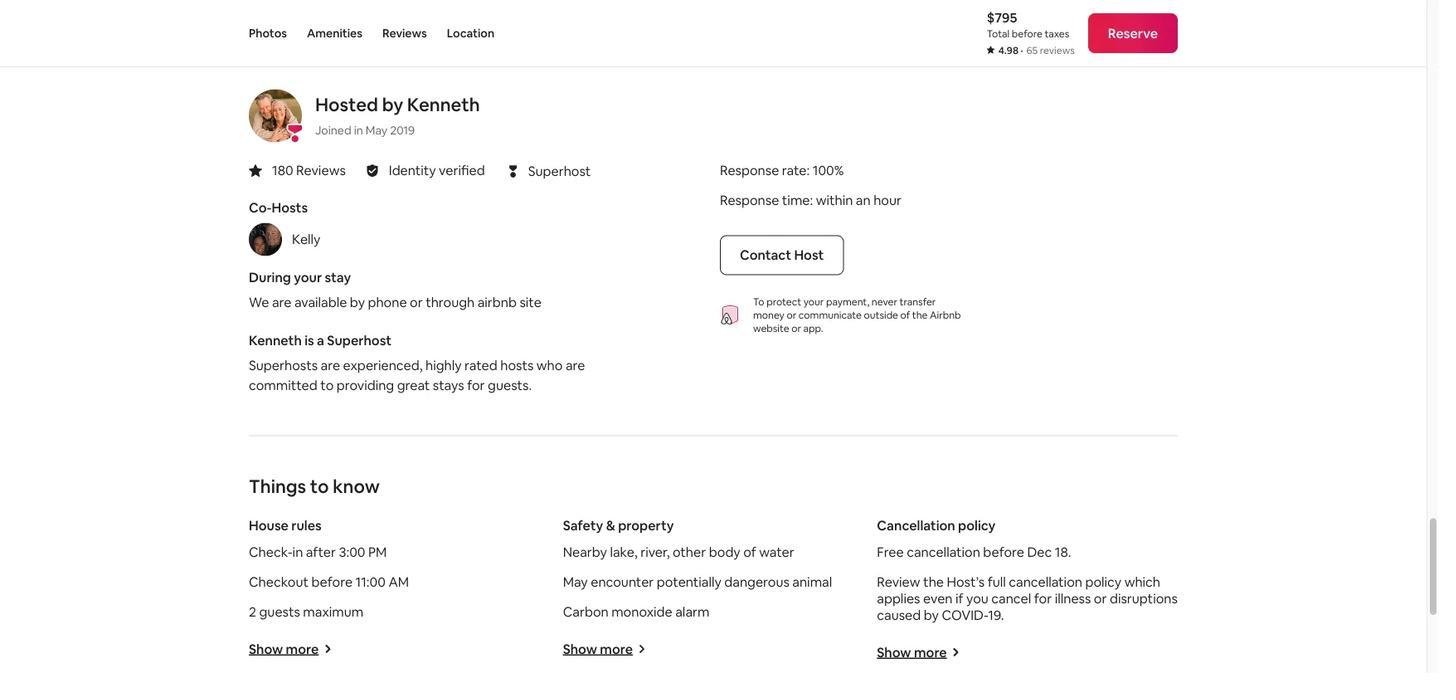 Task type: locate. For each thing, give the bounding box(es) containing it.
for down "rated"
[[467, 377, 485, 394]]

during your stay we are available by phone or through airbnb site
[[249, 269, 542, 311]]

applies
[[877, 590, 921, 607]]

by left phone
[[350, 294, 365, 311]]

during
[[249, 269, 291, 286]]

1 vertical spatial in
[[293, 544, 303, 561]]

1 vertical spatial your
[[804, 295, 824, 308]]

response down response rate : 100%
[[720, 192, 780, 209]]

or right phone
[[410, 294, 423, 311]]

1 horizontal spatial by
[[382, 93, 403, 117]]

show more button down the caused
[[877, 644, 961, 661]]

you
[[967, 590, 989, 607]]

0 horizontal spatial more
[[286, 640, 319, 657]]

within
[[816, 192, 853, 209]]

0 vertical spatial :
[[807, 162, 810, 179]]

cancellation
[[907, 544, 981, 561], [1009, 573, 1083, 591]]

in left after
[[293, 544, 303, 561]]

policy up free cancellation before dec 18. at the bottom right of page
[[959, 517, 996, 534]]

available
[[295, 294, 347, 311]]

cancellation down cancellation policy
[[907, 544, 981, 561]]

are right we
[[272, 294, 292, 311]]

dec
[[1028, 544, 1053, 561]]

checkout
[[249, 573, 309, 591]]

before up maximum at the left of page
[[312, 573, 353, 591]]

illness
[[1055, 590, 1092, 607]]

if
[[956, 590, 964, 607]]

1 vertical spatial to
[[310, 475, 329, 498]]

100%
[[813, 162, 844, 179]]

or right illness
[[1095, 590, 1107, 607]]

2 horizontal spatial show
[[877, 644, 912, 661]]

1 horizontal spatial reviews
[[383, 26, 427, 41]]

0 vertical spatial superhost
[[528, 162, 591, 179]]

2 vertical spatial before
[[312, 573, 353, 591]]

kenneth inside the hosted by kenneth joined in may 2019
[[407, 93, 480, 117]]

rules
[[292, 517, 322, 534]]

response rate : 100%
[[720, 162, 844, 179]]

$795 total before taxes
[[987, 9, 1070, 40]]

the down the "transfer" on the top right
[[913, 308, 928, 321]]

lake,
[[610, 544, 638, 561]]

1 horizontal spatial show
[[563, 640, 597, 657]]

to left know
[[310, 475, 329, 498]]

2 horizontal spatial by
[[924, 607, 939, 624]]

who
[[537, 357, 563, 374]]

cancel
[[992, 590, 1032, 607]]

hour
[[874, 192, 902, 209]]

1 horizontal spatial for
[[1035, 590, 1052, 607]]

or
[[410, 294, 423, 311], [787, 308, 797, 321], [792, 322, 802, 334], [1095, 590, 1107, 607]]

we
[[249, 294, 269, 311]]

1 vertical spatial for
[[1035, 590, 1052, 607]]

of down the "transfer" on the top right
[[901, 308, 911, 321]]

animal
[[793, 573, 833, 591]]

more down 2 guests maximum
[[286, 640, 319, 657]]

more down carbon monoxide alarm
[[600, 640, 633, 657]]

is
[[305, 332, 314, 349]]

show down 2
[[249, 640, 283, 657]]

photos button
[[249, 0, 287, 66]]

are inside during your stay we are available by phone or through airbnb site
[[272, 294, 292, 311]]

water
[[760, 544, 795, 561]]

0 horizontal spatial show
[[249, 640, 283, 657]]

reviews button
[[383, 0, 427, 66]]

kenneth inside "kenneth is a superhost superhosts are experienced, highly rated hosts who are committed to providing great stays for guests."
[[249, 332, 302, 349]]

your up communicate
[[804, 295, 824, 308]]

1 vertical spatial the
[[924, 573, 944, 591]]

to left providing
[[321, 377, 334, 394]]

1 horizontal spatial your
[[804, 295, 824, 308]]

show more button down guests
[[249, 640, 332, 657]]

the inside the review the host's full cancellation policy which applies even if you cancel for illness or disruptions caused by covid-19.
[[924, 573, 944, 591]]

show more button down carbon
[[563, 640, 646, 657]]

of right body
[[744, 544, 757, 561]]

review
[[877, 573, 921, 591]]

are down a
[[321, 357, 340, 374]]

in right joined
[[354, 122, 363, 137]]

potentially
[[657, 573, 722, 591]]

0 vertical spatial kenneth
[[407, 93, 480, 117]]

1 horizontal spatial of
[[901, 308, 911, 321]]

stays
[[433, 377, 465, 394]]

1 vertical spatial superhost
[[327, 332, 392, 349]]

safety
[[563, 517, 604, 534]]

things to know
[[249, 475, 380, 498]]

alarm
[[676, 603, 710, 620]]

0 horizontal spatial by
[[350, 294, 365, 311]]

0 horizontal spatial for
[[467, 377, 485, 394]]

0 horizontal spatial are
[[272, 294, 292, 311]]

show down the caused
[[877, 644, 912, 661]]

house
[[249, 517, 289, 534]]

more for guests
[[286, 640, 319, 657]]

by right the caused
[[924, 607, 939, 624]]

or inside the review the host's full cancellation policy which applies even if you cancel for illness or disruptions caused by covid-19.
[[1095, 590, 1107, 607]]

180 reviews
[[272, 162, 346, 179]]

reviews right 180
[[296, 162, 346, 179]]

1 horizontal spatial kenneth
[[407, 93, 480, 117]]

cancellation down dec
[[1009, 573, 1083, 591]]

show more down guests
[[249, 640, 319, 657]]

show for 2
[[249, 640, 283, 657]]

by up 2019
[[382, 93, 403, 117]]

kenneth up 2019
[[407, 93, 480, 117]]

0 horizontal spatial your
[[294, 269, 322, 286]]

0 horizontal spatial policy
[[959, 517, 996, 534]]

are
[[272, 294, 292, 311], [321, 357, 340, 374], [566, 357, 585, 374]]

0 horizontal spatial in
[[293, 544, 303, 561]]

response time : within an hour
[[720, 192, 902, 209]]

1 vertical spatial by
[[350, 294, 365, 311]]

reviews left location
[[383, 26, 427, 41]]

1 vertical spatial of
[[744, 544, 757, 561]]

in
[[354, 122, 363, 137], [293, 544, 303, 561]]

for inside the review the host's full cancellation policy which applies even if you cancel for illness or disruptions caused by covid-19.
[[1035, 590, 1052, 607]]

2 horizontal spatial show more button
[[877, 644, 961, 661]]

transfer
[[900, 295, 936, 308]]

1 vertical spatial kenneth
[[249, 332, 302, 349]]

2
[[249, 603, 256, 620]]

show more button
[[249, 640, 332, 657], [563, 640, 646, 657], [877, 644, 961, 661]]

0 vertical spatial to
[[321, 377, 334, 394]]

superhost inside "kenneth is a superhost superhosts are experienced, highly rated hosts who are committed to providing great stays for guests."
[[327, 332, 392, 349]]

before up full
[[984, 544, 1025, 561]]

kenneth is a superhost. learn more about kenneth. image
[[249, 89, 302, 142], [249, 89, 302, 142]]

0 horizontal spatial show more button
[[249, 640, 332, 657]]

1 horizontal spatial more
[[600, 640, 633, 657]]

am
[[389, 573, 409, 591]]

cancellation policy
[[877, 517, 996, 534]]

reviews
[[1041, 44, 1075, 57]]

stay
[[325, 269, 351, 286]]

0 vertical spatial before
[[1012, 27, 1043, 40]]

carbon
[[563, 603, 609, 620]]

policy inside the review the host's full cancellation policy which applies even if you cancel for illness or disruptions caused by covid-19.
[[1086, 573, 1122, 591]]

1 horizontal spatial show more button
[[563, 640, 646, 657]]

0 vertical spatial of
[[901, 308, 911, 321]]

cancellation
[[877, 517, 956, 534]]

0 vertical spatial by
[[382, 93, 403, 117]]

check-
[[249, 544, 293, 561]]

may down nearby on the left
[[563, 573, 588, 591]]

your up available
[[294, 269, 322, 286]]

phone
[[368, 294, 407, 311]]

guests.
[[488, 377, 532, 394]]

contact
[[740, 247, 792, 264]]

0 horizontal spatial may
[[366, 122, 388, 137]]

rated
[[465, 357, 498, 374]]

1 horizontal spatial policy
[[1086, 573, 1122, 591]]

1 horizontal spatial show more
[[563, 640, 633, 657]]

kenneth
[[407, 93, 480, 117], [249, 332, 302, 349]]

: left 100%
[[807, 162, 810, 179]]

reviews
[[383, 26, 427, 41], [296, 162, 346, 179]]

: left within
[[810, 192, 813, 209]]

: for response rate
[[807, 162, 810, 179]]

by inside during your stay we are available by phone or through airbnb site
[[350, 294, 365, 311]]

may
[[366, 122, 388, 137], [563, 573, 588, 591]]

by inside the review the host's full cancellation policy which applies even if you cancel for illness or disruptions caused by covid-19.
[[924, 607, 939, 624]]

0 vertical spatial may
[[366, 122, 388, 137]]

󰀃
[[509, 161, 517, 181]]

providing
[[337, 377, 394, 394]]

reserve
[[1109, 24, 1159, 41]]

1 horizontal spatial in
[[354, 122, 363, 137]]

0 horizontal spatial show more
[[249, 640, 319, 657]]

are right 'who'
[[566, 357, 585, 374]]

may encounter potentially dangerous animal
[[563, 573, 833, 591]]

1 vertical spatial response
[[720, 192, 780, 209]]

0 vertical spatial for
[[467, 377, 485, 394]]

2 vertical spatial by
[[924, 607, 939, 624]]

0 vertical spatial response
[[720, 162, 780, 179]]

before
[[1012, 27, 1043, 40], [984, 544, 1025, 561], [312, 573, 353, 591]]

your
[[294, 269, 322, 286], [804, 295, 824, 308]]

1 vertical spatial :
[[810, 192, 813, 209]]

1 vertical spatial policy
[[1086, 573, 1122, 591]]

response left rate
[[720, 162, 780, 179]]

1 vertical spatial reviews
[[296, 162, 346, 179]]

show down carbon
[[563, 640, 597, 657]]

0 horizontal spatial cancellation
[[907, 544, 981, 561]]

1 vertical spatial before
[[984, 544, 1025, 561]]

1 horizontal spatial superhost
[[528, 162, 591, 179]]

0 vertical spatial cancellation
[[907, 544, 981, 561]]

policy left which
[[1086, 573, 1122, 591]]

learn more about the host, kelly. image
[[249, 223, 282, 256], [249, 223, 282, 256]]

before up 65
[[1012, 27, 1043, 40]]

11:00
[[356, 573, 386, 591]]

or left app.
[[792, 322, 802, 334]]

time
[[782, 192, 810, 209]]

show more
[[249, 640, 319, 657], [563, 640, 633, 657], [877, 644, 947, 661]]

response for response time
[[720, 192, 780, 209]]

0 horizontal spatial superhost
[[327, 332, 392, 349]]

response for response rate
[[720, 162, 780, 179]]

·
[[1021, 44, 1024, 57]]

superhost right 󰀃
[[528, 162, 591, 179]]

hosts
[[272, 199, 308, 216]]

0 vertical spatial policy
[[959, 517, 996, 534]]

the left if
[[924, 573, 944, 591]]

show more down the caused
[[877, 644, 947, 661]]

0 vertical spatial reviews
[[383, 26, 427, 41]]

0 horizontal spatial kenneth
[[249, 332, 302, 349]]

hosts
[[501, 357, 534, 374]]

1 horizontal spatial cancellation
[[1009, 573, 1083, 591]]

0 vertical spatial your
[[294, 269, 322, 286]]

things
[[249, 475, 306, 498]]

kenneth up superhosts
[[249, 332, 302, 349]]

caused
[[877, 607, 921, 624]]

show more down carbon
[[563, 640, 633, 657]]

superhost up experienced,
[[327, 332, 392, 349]]

may left 2019
[[366, 122, 388, 137]]

show more for guests
[[249, 640, 319, 657]]

1 response from the top
[[720, 162, 780, 179]]

before inside $795 total before taxes
[[1012, 27, 1043, 40]]

2 response from the top
[[720, 192, 780, 209]]

0 vertical spatial in
[[354, 122, 363, 137]]

for left illness
[[1035, 590, 1052, 607]]

1 vertical spatial may
[[563, 573, 588, 591]]

more down the caused
[[915, 644, 947, 661]]

show more button for monoxide
[[563, 640, 646, 657]]

1 vertical spatial cancellation
[[1009, 573, 1083, 591]]

0 vertical spatial the
[[913, 308, 928, 321]]

airbnb
[[930, 308, 961, 321]]

19.
[[989, 607, 1005, 624]]



Task type: describe. For each thing, give the bounding box(es) containing it.
or inside during your stay we are available by phone or through airbnb site
[[410, 294, 423, 311]]

outside
[[864, 308, 899, 321]]

photos
[[249, 26, 287, 41]]

host's
[[947, 573, 985, 591]]

know
[[333, 475, 380, 498]]

may inside the hosted by kenneth joined in may 2019
[[366, 122, 388, 137]]

contact host
[[740, 247, 824, 264]]

show for carbon
[[563, 640, 597, 657]]

superhosts
[[249, 357, 318, 374]]

to
[[754, 295, 765, 308]]

money
[[754, 308, 785, 321]]

2 horizontal spatial are
[[566, 357, 585, 374]]

protect
[[767, 295, 802, 308]]

location
[[447, 26, 495, 41]]

checkout before 11:00 am
[[249, 573, 409, 591]]

great
[[397, 377, 430, 394]]

kenneth is a superhost superhosts are experienced, highly rated hosts who are committed to providing great stays for guests.
[[249, 332, 585, 394]]

even
[[924, 590, 953, 607]]

site
[[520, 294, 542, 311]]

through
[[426, 294, 475, 311]]

your inside to protect your payment, never transfer money or communicate outside of the airbnb website or app.
[[804, 295, 824, 308]]

river,
[[641, 544, 670, 561]]

an
[[856, 192, 871, 209]]

hosted
[[315, 93, 378, 117]]

nearby lake, river, other body of water
[[563, 544, 795, 561]]

cancellation inside the review the host's full cancellation policy which applies even if you cancel for illness or disruptions caused by covid-19.
[[1009, 573, 1083, 591]]

which
[[1125, 573, 1161, 591]]

identity verified
[[389, 162, 485, 179]]

to protect your payment, never transfer money or communicate outside of the airbnb website or app.
[[754, 295, 961, 334]]

taxes
[[1045, 27, 1070, 40]]

experienced,
[[343, 357, 423, 374]]

2 guests maximum
[[249, 603, 364, 620]]

encounter
[[591, 573, 654, 591]]

4.98 · 65 reviews
[[999, 44, 1075, 57]]

disruptions
[[1110, 590, 1178, 607]]

2 horizontal spatial more
[[915, 644, 947, 661]]

4.98
[[999, 44, 1019, 57]]

house rules
[[249, 517, 322, 534]]

never
[[872, 295, 898, 308]]

hosted by kenneth joined in may 2019
[[315, 93, 480, 137]]

safety & property
[[563, 517, 674, 534]]

65
[[1027, 44, 1038, 57]]

property
[[618, 517, 674, 534]]

180
[[272, 162, 293, 179]]

by inside the hosted by kenneth joined in may 2019
[[382, 93, 403, 117]]

before for total
[[1012, 27, 1043, 40]]

: for response time
[[810, 192, 813, 209]]

amenities button
[[307, 0, 363, 66]]

communicate
[[799, 308, 862, 321]]

more for monoxide
[[600, 640, 633, 657]]

2 horizontal spatial show more
[[877, 644, 947, 661]]

a
[[317, 332, 324, 349]]

your inside during your stay we are available by phone or through airbnb site
[[294, 269, 322, 286]]

payment,
[[827, 295, 870, 308]]

app.
[[804, 322, 824, 334]]

free cancellation before dec 18.
[[877, 544, 1072, 561]]

body
[[709, 544, 741, 561]]

or down protect
[[787, 308, 797, 321]]

kelly
[[292, 231, 321, 248]]

check-in after 3:00 pm
[[249, 544, 387, 561]]

for inside "kenneth is a superhost superhosts are experienced, highly rated hosts who are committed to providing great stays for guests."
[[467, 377, 485, 394]]

0 horizontal spatial of
[[744, 544, 757, 561]]

1 horizontal spatial may
[[563, 573, 588, 591]]

guests
[[259, 603, 300, 620]]

1 horizontal spatial are
[[321, 357, 340, 374]]

contact host link
[[720, 235, 844, 275]]

pm
[[368, 544, 387, 561]]

rate
[[782, 162, 807, 179]]

amenities
[[307, 26, 363, 41]]

before for cancellation
[[984, 544, 1025, 561]]

to inside "kenneth is a superhost superhosts are experienced, highly rated hosts who are committed to providing great stays for guests."
[[321, 377, 334, 394]]

website
[[754, 322, 790, 334]]

free
[[877, 544, 904, 561]]

location button
[[447, 0, 495, 66]]

co-hosts
[[249, 199, 308, 216]]

show more for monoxide
[[563, 640, 633, 657]]

nearby
[[563, 544, 607, 561]]

of inside to protect your payment, never transfer money or communicate outside of the airbnb website or app.
[[901, 308, 911, 321]]

host
[[795, 247, 824, 264]]

verified
[[439, 162, 485, 179]]

covid-
[[942, 607, 989, 624]]

the inside to protect your payment, never transfer money or communicate outside of the airbnb website or app.
[[913, 308, 928, 321]]

show more button for guests
[[249, 640, 332, 657]]

total
[[987, 27, 1010, 40]]

committed
[[249, 377, 318, 394]]

reserve button
[[1089, 13, 1178, 53]]

in inside the hosted by kenneth joined in may 2019
[[354, 122, 363, 137]]

maximum
[[303, 603, 364, 620]]

0 horizontal spatial reviews
[[296, 162, 346, 179]]



Task type: vqa. For each thing, say whether or not it's contained in the screenshot.
the Free cancellation before Dec 18.
yes



